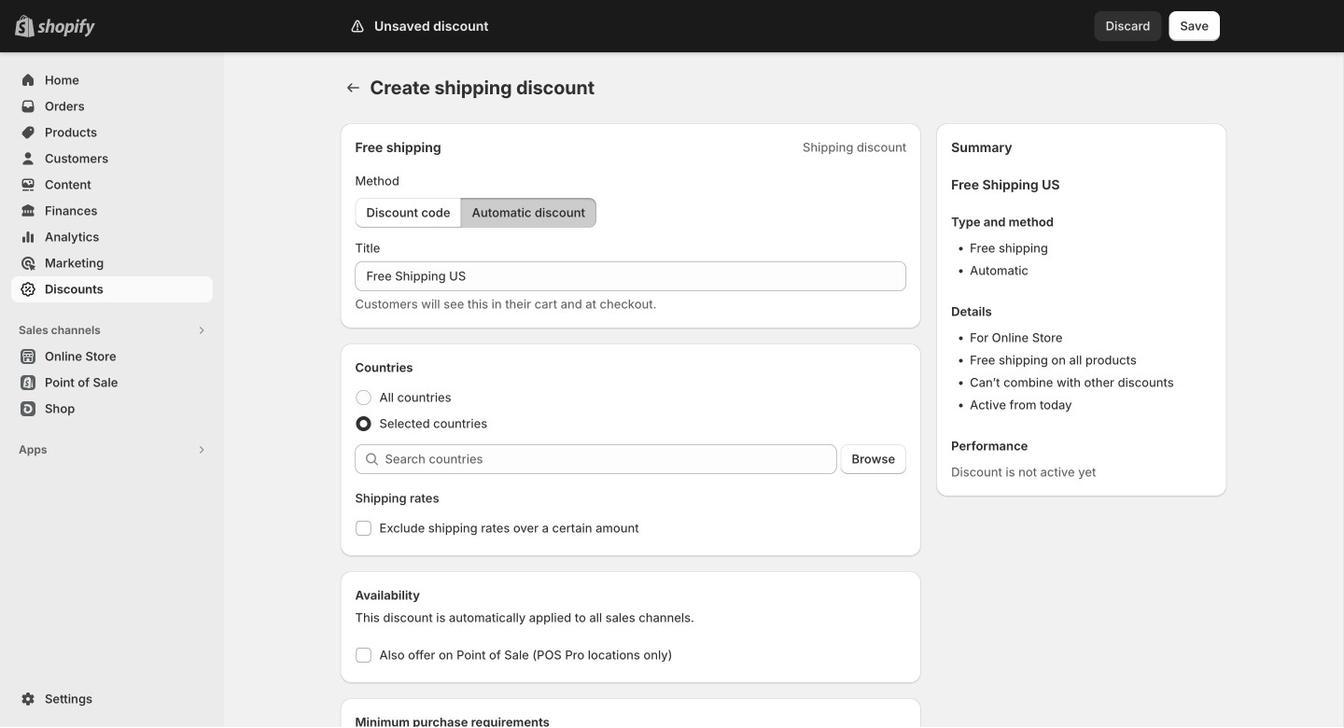 Task type: describe. For each thing, give the bounding box(es) containing it.
shopify image
[[37, 18, 95, 37]]



Task type: vqa. For each thing, say whether or not it's contained in the screenshot.
'Shopify' image
yes



Task type: locate. For each thing, give the bounding box(es) containing it.
Search countries text field
[[385, 444, 837, 474]]

None text field
[[355, 261, 907, 291]]



